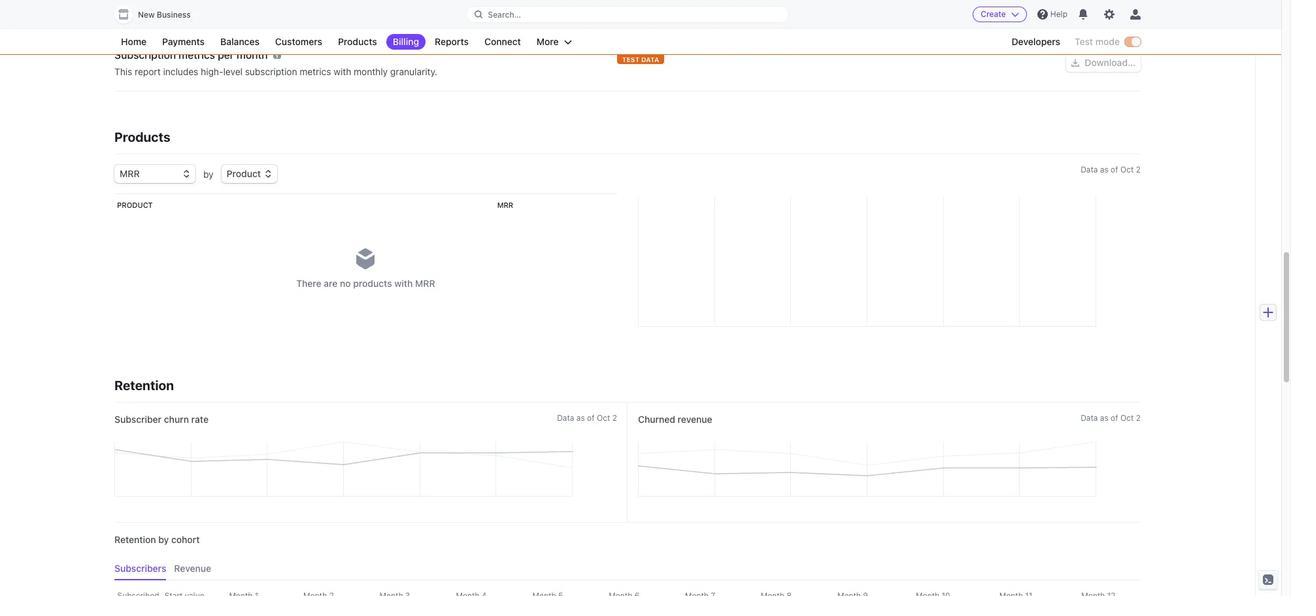 Task type: describe. For each thing, give the bounding box(es) containing it.
no
[[340, 278, 351, 289]]

subscription
[[245, 66, 297, 77]]

this report includes high-level subscription metrics with monthly granularity.
[[114, 66, 437, 77]]

create
[[981, 9, 1006, 19]]

0 horizontal spatial with
[[334, 66, 351, 77]]

1 horizontal spatial by
[[203, 168, 214, 180]]

subscribers button
[[114, 557, 174, 581]]

month.
[[403, 9, 432, 20]]

2 for subscriber churn rate
[[613, 413, 617, 423]]

subscriber churn rate
[[114, 414, 209, 425]]

at
[[323, 9, 332, 20]]

products
[[353, 278, 392, 289]]

Search… text field
[[467, 6, 789, 23]]

oct for churned revenue
[[1121, 413, 1134, 423]]

this report includes the mrr for each subscriber at the end of each month.
[[114, 9, 432, 20]]

customers link
[[269, 34, 329, 50]]

test
[[622, 56, 640, 63]]

1 vertical spatial metrics
[[300, 66, 331, 77]]

developers link
[[1006, 34, 1067, 50]]

report for this report includes high-level subscription metrics with monthly granularity.
[[135, 66, 161, 77]]

customers
[[275, 36, 322, 47]]

there
[[296, 278, 322, 289]]

cohort retention charts tab list
[[114, 557, 1141, 581]]

subscriber
[[276, 9, 321, 20]]

subscription
[[114, 49, 176, 61]]

home link
[[114, 34, 153, 50]]

2 each from the left
[[380, 9, 400, 20]]

new business
[[138, 10, 191, 20]]

end
[[350, 9, 366, 20]]

data as of oct 2 for subscriber churn rate
[[557, 413, 617, 423]]

as for churned revenue
[[1101, 413, 1109, 423]]

developers
[[1012, 36, 1061, 47]]

create button
[[973, 7, 1027, 22]]

there are no products with mrr
[[296, 278, 435, 289]]

per
[[218, 49, 234, 61]]

revenue
[[678, 414, 713, 425]]

payments link
[[156, 34, 211, 50]]

test data
[[622, 56, 659, 63]]

0 vertical spatial mrr
[[217, 9, 237, 20]]

data
[[642, 56, 659, 63]]

month
[[237, 49, 268, 61]]

products link
[[332, 34, 384, 50]]

mode
[[1096, 36, 1120, 47]]

churned revenue
[[638, 414, 713, 425]]

data as of oct 2 for churned revenue
[[1081, 413, 1141, 423]]

0 horizontal spatial products
[[114, 129, 170, 145]]

business
[[157, 10, 191, 20]]

reports link
[[428, 34, 475, 50]]

more
[[537, 36, 559, 47]]

as for subscriber churn rate
[[577, 413, 585, 423]]

subscribers
[[114, 563, 166, 574]]

2 the from the left
[[334, 9, 348, 20]]

this for this report includes high-level subscription metrics with monthly granularity.
[[114, 66, 132, 77]]

billing link
[[386, 34, 426, 50]]

0 vertical spatial products
[[338, 36, 377, 47]]

1 each from the left
[[253, 9, 274, 20]]

includes for the
[[163, 9, 198, 20]]

1 vertical spatial with
[[395, 278, 413, 289]]



Task type: vqa. For each thing, say whether or not it's contained in the screenshot.
MODE
yes



Task type: locate. For each thing, give the bounding box(es) containing it.
mrr
[[217, 9, 237, 20], [497, 201, 514, 209], [415, 278, 435, 289]]

1 vertical spatial report
[[135, 66, 161, 77]]

subscriber
[[114, 414, 162, 425]]

help
[[1051, 9, 1068, 19]]

Search… search field
[[467, 6, 789, 23]]

2 horizontal spatial mrr
[[497, 201, 514, 209]]

help button
[[1033, 4, 1073, 25]]

products
[[338, 36, 377, 47], [114, 129, 170, 145]]

revenue button
[[174, 557, 219, 581]]

0 vertical spatial by
[[203, 168, 214, 180]]

this down subscription
[[114, 66, 132, 77]]

as
[[1101, 165, 1109, 175], [577, 413, 585, 423], [1101, 413, 1109, 423]]

metrics down customers 'link'
[[300, 66, 331, 77]]

metrics
[[179, 49, 215, 61], [300, 66, 331, 77]]

each
[[253, 9, 274, 20], [380, 9, 400, 20]]

the right at
[[334, 9, 348, 20]]

new business button
[[114, 5, 204, 24]]

2 report from the top
[[135, 66, 161, 77]]

data for churned revenue
[[1081, 413, 1098, 423]]

1 vertical spatial this
[[114, 66, 132, 77]]

1 horizontal spatial products
[[338, 36, 377, 47]]

this for this report includes the mrr for each subscriber at the end of each month.
[[114, 9, 132, 20]]

1 vertical spatial mrr
[[497, 201, 514, 209]]

oct
[[1121, 165, 1134, 175], [597, 413, 610, 423], [1121, 413, 1134, 423]]

rate
[[191, 414, 209, 425]]

retention by cohort
[[114, 534, 200, 545]]

revenue
[[174, 563, 211, 574]]

high-
[[201, 66, 223, 77]]

0 horizontal spatial the
[[201, 9, 215, 20]]

2 includes from the top
[[163, 66, 198, 77]]

each right for
[[253, 9, 274, 20]]

billing
[[393, 36, 419, 47]]

data for subscriber churn rate
[[557, 413, 575, 423]]

download… button
[[1067, 54, 1141, 72]]

balances link
[[214, 34, 266, 50]]

0 vertical spatial with
[[334, 66, 351, 77]]

1 horizontal spatial mrr
[[415, 278, 435, 289]]

report down subscription
[[135, 66, 161, 77]]

with left monthly
[[334, 66, 351, 77]]

includes for high-
[[163, 66, 198, 77]]

connect link
[[478, 34, 528, 50]]

1 horizontal spatial metrics
[[300, 66, 331, 77]]

cohort
[[171, 534, 200, 545]]

connect
[[485, 36, 521, 47]]

1 the from the left
[[201, 9, 215, 20]]

1 horizontal spatial with
[[395, 278, 413, 289]]

balances
[[220, 36, 260, 47]]

report up home
[[135, 9, 161, 20]]

2 retention from the top
[[114, 534, 156, 545]]

includes down subscription metrics per month
[[163, 66, 198, 77]]

data
[[1081, 165, 1098, 175], [557, 413, 575, 423], [1081, 413, 1098, 423]]

the right business
[[201, 9, 215, 20]]

each left month.
[[380, 9, 400, 20]]

1 report from the top
[[135, 9, 161, 20]]

granularity.
[[390, 66, 437, 77]]

0 vertical spatial metrics
[[179, 49, 215, 61]]

1 vertical spatial retention
[[114, 534, 156, 545]]

with right products
[[395, 278, 413, 289]]

0 vertical spatial this
[[114, 9, 132, 20]]

1 retention from the top
[[114, 378, 174, 393]]

report for this report includes the mrr for each subscriber at the end of each month.
[[135, 9, 161, 20]]

more button
[[530, 34, 579, 50]]

0 vertical spatial report
[[135, 9, 161, 20]]

download…
[[1085, 57, 1136, 68]]

0 horizontal spatial each
[[253, 9, 274, 20]]

of
[[369, 9, 377, 20], [1111, 165, 1119, 175], [587, 413, 595, 423], [1111, 413, 1119, 423]]

by
[[203, 168, 214, 180], [158, 534, 169, 545]]

0 vertical spatial retention
[[114, 378, 174, 393]]

1 this from the top
[[114, 9, 132, 20]]

data as of oct 2
[[1081, 165, 1141, 175], [557, 413, 617, 423], [1081, 413, 1141, 423]]

this left new
[[114, 9, 132, 20]]

report
[[135, 9, 161, 20], [135, 66, 161, 77]]

level
[[223, 66, 243, 77]]

test
[[1075, 36, 1094, 47]]

for
[[239, 9, 251, 20]]

retention
[[114, 378, 174, 393], [114, 534, 156, 545]]

subscription metrics per month
[[114, 49, 268, 61]]

1 horizontal spatial each
[[380, 9, 400, 20]]

0 horizontal spatial metrics
[[179, 49, 215, 61]]

metrics down payments
[[179, 49, 215, 61]]

are
[[324, 278, 338, 289]]

test mode
[[1075, 36, 1120, 47]]

1 vertical spatial products
[[114, 129, 170, 145]]

svg image
[[1072, 59, 1080, 67]]

retention up the subscriber
[[114, 378, 174, 393]]

new
[[138, 10, 155, 20]]

0 horizontal spatial by
[[158, 534, 169, 545]]

churned
[[638, 414, 676, 425]]

0 horizontal spatial mrr
[[217, 9, 237, 20]]

churn
[[164, 414, 189, 425]]

retention for retention by cohort
[[114, 534, 156, 545]]

2
[[1136, 165, 1141, 175], [613, 413, 617, 423], [1136, 413, 1141, 423]]

monthly
[[354, 66, 388, 77]]

1 horizontal spatial the
[[334, 9, 348, 20]]

retention up subscribers
[[114, 534, 156, 545]]

2 this from the top
[[114, 66, 132, 77]]

with
[[334, 66, 351, 77], [395, 278, 413, 289]]

1 includes from the top
[[163, 9, 198, 20]]

1 vertical spatial by
[[158, 534, 169, 545]]

0 vertical spatial includes
[[163, 9, 198, 20]]

the
[[201, 9, 215, 20], [334, 9, 348, 20]]

reports
[[435, 36, 469, 47]]

this
[[114, 9, 132, 20], [114, 66, 132, 77]]

includes up payments
[[163, 9, 198, 20]]

includes
[[163, 9, 198, 20], [163, 66, 198, 77]]

2 for churned revenue
[[1136, 413, 1141, 423]]

payments
[[162, 36, 205, 47]]

1 vertical spatial includes
[[163, 66, 198, 77]]

home
[[121, 36, 147, 47]]

product
[[117, 201, 153, 209]]

2 vertical spatial mrr
[[415, 278, 435, 289]]

oct for subscriber churn rate
[[597, 413, 610, 423]]

search…
[[488, 9, 521, 19]]

retention for retention
[[114, 378, 174, 393]]



